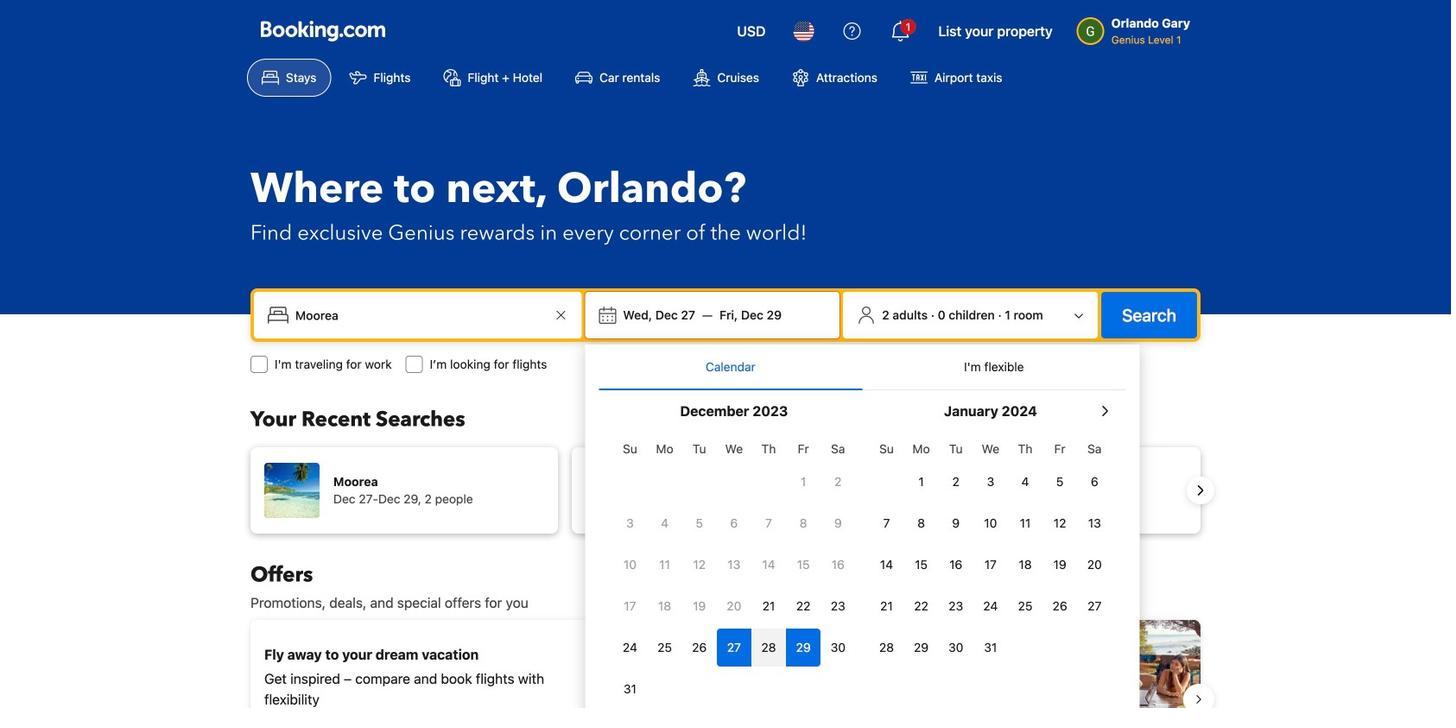Task type: vqa. For each thing, say whether or not it's contained in the screenshot.
4 January 2024 option
yes



Task type: describe. For each thing, give the bounding box(es) containing it.
17 December 2023 checkbox
[[613, 587, 647, 625]]

fly away to your dream vacation image
[[584, 639, 705, 708]]

3 cell from the left
[[786, 625, 821, 667]]

25 January 2024 checkbox
[[1008, 587, 1043, 625]]

27 December 2023 checkbox
[[717, 629, 751, 667]]

23 December 2023 checkbox
[[821, 587, 855, 625]]

28 January 2024 checkbox
[[869, 629, 904, 667]]

17 January 2024 checkbox
[[973, 546, 1008, 584]]

11 December 2023 checkbox
[[647, 546, 682, 584]]

booking.com image
[[261, 21, 385, 41]]

26 December 2023 checkbox
[[682, 629, 717, 667]]

14 January 2024 checkbox
[[869, 546, 904, 584]]

20 January 2024 checkbox
[[1077, 546, 1112, 584]]

2 region from the top
[[237, 613, 1215, 708]]

24 December 2023 checkbox
[[613, 629, 647, 667]]

4 January 2024 checkbox
[[1008, 463, 1043, 501]]

1 region from the top
[[237, 441, 1215, 541]]

12 December 2023 checkbox
[[682, 546, 717, 584]]

3 January 2024 checkbox
[[973, 463, 1008, 501]]

30 January 2024 checkbox
[[939, 629, 973, 667]]

3 December 2023 checkbox
[[613, 504, 647, 542]]

16 December 2023 checkbox
[[821, 546, 855, 584]]

9 January 2024 checkbox
[[939, 504, 973, 542]]

10 January 2024 checkbox
[[973, 504, 1008, 542]]

2 grid from the left
[[869, 432, 1112, 667]]

29 December 2023 checkbox
[[786, 629, 821, 667]]

21 December 2023 checkbox
[[751, 587, 786, 625]]

10 December 2023 checkbox
[[613, 546, 647, 584]]

6 January 2024 checkbox
[[1077, 463, 1112, 501]]



Task type: locate. For each thing, give the bounding box(es) containing it.
15 January 2024 checkbox
[[904, 546, 939, 584]]

22 January 2024 checkbox
[[904, 587, 939, 625]]

12 January 2024 checkbox
[[1043, 504, 1077, 542]]

19 January 2024 checkbox
[[1043, 546, 1077, 584]]

11 January 2024 checkbox
[[1008, 504, 1043, 542]]

26 January 2024 checkbox
[[1043, 587, 1077, 625]]

1 December 2023 checkbox
[[786, 463, 821, 501]]

1 vertical spatial region
[[237, 613, 1215, 708]]

13 December 2023 checkbox
[[717, 546, 751, 584]]

next image
[[1190, 480, 1211, 501]]

4 December 2023 checkbox
[[647, 504, 682, 542]]

tab list
[[599, 345, 1126, 391]]

16 January 2024 checkbox
[[939, 546, 973, 584]]

14 December 2023 checkbox
[[751, 546, 786, 584]]

grid
[[613, 432, 855, 708], [869, 432, 1112, 667]]

7 January 2024 checkbox
[[869, 504, 904, 542]]

18 January 2024 checkbox
[[1008, 546, 1043, 584]]

Where are you going? field
[[289, 300, 551, 331]]

5 December 2023 checkbox
[[682, 504, 717, 542]]

24 January 2024 checkbox
[[973, 587, 1008, 625]]

2 January 2024 checkbox
[[939, 463, 973, 501]]

31 January 2024 checkbox
[[973, 629, 1008, 667]]

2 cell from the left
[[751, 625, 786, 667]]

your account menu orlando gary genius level 1 element
[[1077, 8, 1197, 48]]

8 January 2024 checkbox
[[904, 504, 939, 542]]

22 December 2023 checkbox
[[786, 587, 821, 625]]

take your longest vacation yet image
[[1045, 620, 1201, 708]]

15 December 2023 checkbox
[[786, 546, 821, 584]]

9 December 2023 checkbox
[[821, 504, 855, 542]]

6 December 2023 checkbox
[[717, 504, 751, 542]]

7 December 2023 checkbox
[[751, 504, 786, 542]]

1 January 2024 checkbox
[[904, 463, 939, 501]]

1 horizontal spatial grid
[[869, 432, 1112, 667]]

13 January 2024 checkbox
[[1077, 504, 1112, 542]]

19 December 2023 checkbox
[[682, 587, 717, 625]]

31 December 2023 checkbox
[[613, 670, 647, 708]]

1 grid from the left
[[613, 432, 855, 708]]

30 December 2023 checkbox
[[821, 629, 855, 667]]

28 December 2023 checkbox
[[751, 629, 786, 667]]

0 vertical spatial region
[[237, 441, 1215, 541]]

20 December 2023 checkbox
[[717, 587, 751, 625]]

18 December 2023 checkbox
[[647, 587, 682, 625]]

cell
[[717, 625, 751, 667], [751, 625, 786, 667], [786, 625, 821, 667]]

29 January 2024 checkbox
[[904, 629, 939, 667]]

23 January 2024 checkbox
[[939, 587, 973, 625]]

8 December 2023 checkbox
[[786, 504, 821, 542]]

25 December 2023 checkbox
[[647, 629, 682, 667]]

5 January 2024 checkbox
[[1043, 463, 1077, 501]]

27 January 2024 checkbox
[[1077, 587, 1112, 625]]

1 cell from the left
[[717, 625, 751, 667]]

2 December 2023 checkbox
[[821, 463, 855, 501]]

21 January 2024 checkbox
[[869, 587, 904, 625]]

0 horizontal spatial grid
[[613, 432, 855, 708]]

region
[[237, 441, 1215, 541], [237, 613, 1215, 708]]



